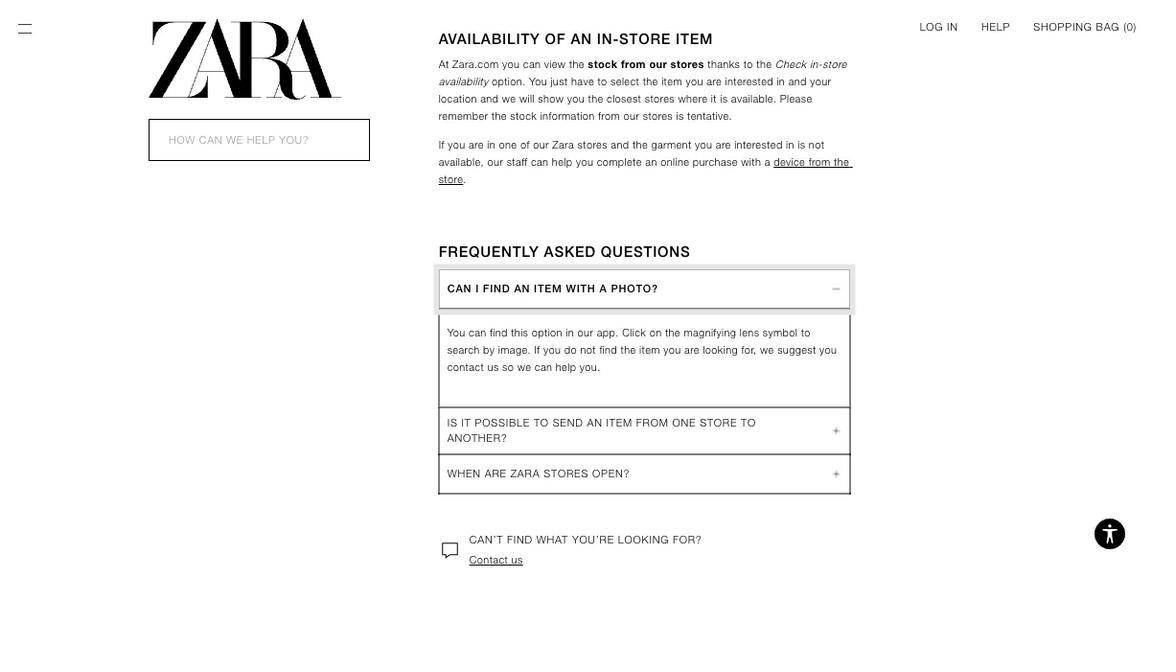 Task type: describe. For each thing, give the bounding box(es) containing it.
for,
[[741, 344, 757, 356]]

you're
[[572, 534, 614, 546]]

please
[[780, 93, 812, 105]]

search
[[447, 344, 480, 356]]

suggest
[[777, 344, 816, 356]]

log
[[920, 21, 943, 33]]

in left the one
[[487, 139, 496, 151]]

where
[[678, 93, 708, 105]]

at zara.com you can view the stock from our stores thanks to the
[[439, 58, 775, 70]]

if inside if you are in one of our zara stores and the garment you are interested in is not available, our staff can help you complete an online purchase with a
[[439, 139, 445, 151]]

the up the one
[[492, 110, 507, 122]]

stores up garment
[[643, 110, 673, 122]]

(
[[1124, 21, 1127, 33]]

2 to from the left
[[741, 417, 756, 429]]

can't
[[469, 534, 503, 546]]

availability
[[439, 30, 540, 47]]

it
[[711, 93, 717, 105]]

with
[[566, 283, 596, 295]]

)
[[1133, 21, 1137, 33]]

option
[[532, 327, 563, 339]]

if you are in one of our zara stores and the garment you are interested in is not available, our staff can help you complete an online purchase with a
[[439, 139, 828, 168]]

an inside is it possible to send an item from one store to another?
[[587, 417, 603, 429]]

you.
[[580, 361, 601, 373]]

find inside "can't find what you're looking for? contact us"
[[507, 534, 533, 546]]

our right of
[[533, 139, 549, 151]]

in inside 'option. you just have to select the item you are interested in and your location and we will show you the closest stores where it is available. please remember the stock information from our stores is tentative.'
[[777, 76, 785, 88]]

purchase
[[693, 156, 738, 168]]

1 vertical spatial find
[[599, 344, 617, 356]]

store inside availability of an in-store item element
[[619, 30, 671, 47]]

to inside you can find this option in our app. click on the magnifying lens symbol to search by image. if you do not find the item you are looking for, we suggest you contact us so we can help you.
[[801, 327, 811, 339]]

not inside if you are in one of our zara stores and the garment you are interested in is not available, our staff can help you complete an online purchase with a
[[809, 139, 825, 151]]

contact
[[447, 361, 484, 373]]

information
[[540, 110, 595, 122]]

help
[[981, 21, 1010, 33]]

interested inside if you are in one of our zara stores and the garment you are interested in is not available, our staff can help you complete an online purchase with a
[[734, 139, 783, 151]]

0 vertical spatial from
[[621, 58, 646, 70]]

have
[[571, 76, 594, 88]]

you inside 'option. you just have to select the item you are interested in and your location and we will show you the closest stores where it is available. please remember the stock information from our stores is tentative.'
[[529, 76, 547, 88]]

we inside 'option. you just have to select the item you are interested in and your location and we will show you the closest stores where it is available. please remember the stock information from our stores is tentative.'
[[502, 93, 516, 105]]

questions
[[601, 243, 691, 260]]

stores up "where"
[[671, 58, 704, 70]]

log in
[[920, 21, 958, 33]]

option. you just have to select the item you are interested in and your location and we will show you the closest stores where it is available. please remember the stock information from our stores is tentative.
[[439, 76, 835, 122]]

another?
[[447, 432, 508, 444]]

i
[[476, 283, 479, 295]]

when
[[447, 468, 481, 480]]

your
[[810, 76, 831, 88]]

online
[[661, 156, 689, 168]]

the right on
[[665, 327, 681, 339]]

location
[[439, 93, 477, 105]]

asked
[[544, 243, 596, 260]]

of
[[545, 30, 566, 47]]

1 horizontal spatial we
[[517, 361, 531, 373]]

store inside device from the store
[[439, 173, 463, 185]]

1 horizontal spatial stock
[[588, 58, 618, 70]]

you down option
[[543, 344, 561, 356]]

less image for when are zara stores open?
[[825, 468, 848, 480]]

find
[[483, 283, 510, 295]]

the right select
[[643, 76, 658, 88]]

our down the one
[[487, 156, 503, 168]]

.
[[463, 173, 467, 185]]

can left view
[[523, 58, 541, 70]]

plus image
[[831, 462, 842, 485]]

device from the store
[[439, 156, 853, 185]]

check
[[775, 58, 807, 70]]

store inside is it possible to send an item from one store to another?
[[700, 417, 737, 429]]

from
[[636, 417, 669, 429]]

can up by
[[469, 327, 487, 339]]

is it possible to send an item from one store to another? button
[[440, 408, 850, 454]]

are up purchase on the right top of the page
[[716, 139, 731, 151]]

the down 'have' at the top of page
[[588, 93, 603, 105]]

are up available,
[[469, 139, 484, 151]]

closest
[[607, 93, 642, 105]]

from inside device from the store
[[809, 156, 831, 168]]

just
[[551, 76, 568, 88]]

you left complete
[[576, 156, 594, 168]]

plus image
[[831, 419, 842, 442]]

availability of an in-store item
[[439, 30, 713, 47]]

do
[[564, 344, 577, 356]]

availability of an in-store item element
[[439, 29, 853, 204]]

remember
[[439, 110, 488, 122]]

thanks
[[708, 58, 740, 70]]

our up 'option. you just have to select the item you are interested in and your location and we will show you the closest stores where it is available. please remember the stock information from our stores is tentative.'
[[649, 58, 667, 70]]

our inside you can find this option in our app. click on the magnifying lens symbol to search by image. if you do not find the item you are looking for, we suggest you contact us so we can help you.
[[578, 327, 594, 339]]

the inside device from the store
[[834, 156, 849, 168]]

when are zara stores open? button
[[440, 455, 850, 493]]

when are zara stores open?
[[447, 468, 630, 480]]

possible
[[475, 417, 530, 429]]

zara.com
[[453, 58, 499, 70]]

in inside you can find this option in our app. click on the magnifying lens symbol to search by image. if you do not find the item you are looking for, we suggest you contact us so we can help you.
[[566, 327, 574, 339]]

stores inside if you are in one of our zara stores and the garment you are interested in is not available, our staff can help you complete an online purchase with a
[[578, 139, 608, 151]]

you up option.
[[502, 58, 520, 70]]

stores
[[544, 468, 589, 480]]

staff
[[507, 156, 528, 168]]

with
[[741, 156, 761, 168]]

by
[[483, 344, 495, 356]]

available.
[[731, 93, 777, 105]]

in
[[947, 21, 958, 33]]

zara
[[552, 139, 574, 151]]

zara logo united states. image
[[149, 19, 342, 100]]

what
[[537, 534, 568, 546]]

you up "where"
[[686, 76, 703, 88]]

0 status
[[1127, 21, 1133, 33]]

can i find an item with a photo?
[[447, 283, 658, 295]]

check in-store availability
[[439, 58, 850, 88]]

our inside 'option. you just have to select the item you are interested in and your location and we will show you the closest stores where it is available. please remember the stock information from our stores is tentative.'
[[624, 110, 640, 122]]

can down option
[[535, 361, 552, 373]]

is
[[447, 417, 458, 429]]

you right suggest
[[820, 344, 837, 356]]

view
[[544, 58, 566, 70]]

not inside you can find this option in our app. click on the magnifying lens symbol to search by image. if you do not find the item you are looking for, we suggest you contact us so we can help you.
[[580, 344, 596, 356]]

the up 'have' at the top of page
[[569, 58, 585, 70]]

show
[[538, 93, 564, 105]]

you up purchase on the right top of the page
[[695, 139, 713, 151]]

one
[[499, 139, 517, 151]]

on
[[650, 327, 662, 339]]

log in link
[[920, 19, 958, 35]]

help link
[[981, 19, 1010, 35]]

a
[[599, 283, 607, 295]]

you down can i find an item with a photo? dropdown button on the top of page
[[664, 344, 681, 356]]



Task type: vqa. For each thing, say whether or not it's contained in the screenshot.
left US
yes



Task type: locate. For each thing, give the bounding box(es) containing it.
can
[[447, 283, 472, 295]]

2 vertical spatial to
[[801, 327, 811, 339]]

0 horizontal spatial store
[[619, 30, 671, 47]]

2 horizontal spatial to
[[801, 327, 811, 339]]

are down magnifying
[[684, 344, 700, 356]]

if inside you can find this option in our app. click on the magnifying lens symbol to search by image. if you do not find the item you are looking for, we suggest you contact us so we can help you.
[[534, 344, 540, 356]]

0 vertical spatial an
[[571, 30, 592, 47]]

contact
[[469, 554, 508, 566]]

less image for is it possible to send an item from one store to another?
[[825, 425, 848, 436]]

us inside you can find this option in our app. click on the magnifying lens symbol to search by image. if you do not find the item you are looking for, we suggest you contact us so we can help you.
[[487, 361, 499, 373]]

looking inside "can't find what you're looking for? contact us"
[[618, 534, 669, 546]]

looking
[[703, 344, 738, 356], [618, 534, 669, 546]]

0 horizontal spatial item
[[639, 344, 660, 356]]

item up thanks on the top right of the page
[[676, 30, 713, 47]]

1 vertical spatial from
[[598, 110, 620, 122]]

you up 'search'
[[447, 327, 465, 339]]

to up suggest
[[801, 327, 811, 339]]

can't find what you're looking for? contact us
[[469, 534, 702, 566]]

1 vertical spatial you
[[447, 327, 465, 339]]

item left 'from'
[[606, 417, 633, 429]]

0 vertical spatial stock
[[588, 58, 618, 70]]

interested up with
[[734, 139, 783, 151]]

to right thanks on the top right of the page
[[744, 58, 753, 70]]

looking down magnifying
[[703, 344, 738, 356]]

2 horizontal spatial and
[[788, 76, 807, 88]]

find left what
[[507, 534, 533, 546]]

0 horizontal spatial to
[[534, 417, 549, 429]]

to right one
[[741, 417, 756, 429]]

not up you.
[[580, 344, 596, 356]]

bag
[[1096, 21, 1120, 33]]

0 horizontal spatial you
[[447, 327, 465, 339]]

you
[[502, 58, 520, 70], [686, 76, 703, 88], [567, 93, 585, 105], [448, 139, 465, 151], [695, 139, 713, 151], [576, 156, 594, 168], [543, 344, 561, 356], [664, 344, 681, 356], [820, 344, 837, 356]]

1 vertical spatial and
[[480, 93, 499, 105]]

availability
[[439, 76, 488, 88]]

garment
[[651, 139, 692, 151]]

in
[[777, 76, 785, 88], [487, 139, 496, 151], [786, 139, 794, 151], [566, 327, 574, 339]]

accessibility image
[[1091, 515, 1129, 553]]

store inside check in-store availability
[[822, 58, 847, 70]]

2 vertical spatial an
[[587, 417, 603, 429]]

stores right zara
[[578, 139, 608, 151]]

and inside if you are in one of our zara stores and the garment you are interested in is not available, our staff can help you complete an online purchase with a
[[611, 139, 629, 151]]

an inside availability of an in-store item element
[[571, 30, 592, 47]]

less image inside "is it possible to send an item from one store to another?" dropdown button
[[825, 425, 848, 436]]

1 horizontal spatial store
[[700, 417, 737, 429]]

stores down check in-store availability
[[645, 93, 675, 105]]

1 vertical spatial help
[[556, 361, 576, 373]]

1 vertical spatial stock
[[510, 110, 537, 122]]

can i find an item with a photo? button
[[440, 270, 850, 309]]

are
[[485, 468, 507, 480]]

How can we help you? search field
[[149, 119, 370, 161]]

interested
[[725, 76, 773, 88], [734, 139, 783, 151]]

0 vertical spatial item
[[676, 30, 713, 47]]

symbol
[[763, 327, 798, 339]]

available,
[[439, 156, 484, 168]]

an
[[571, 30, 592, 47], [514, 283, 530, 295], [587, 417, 603, 429]]

item
[[676, 30, 713, 47], [534, 283, 562, 295], [606, 417, 633, 429]]

0 horizontal spatial is
[[676, 110, 684, 122]]

0
[[1127, 21, 1133, 33]]

the right the device
[[834, 156, 849, 168]]

store
[[619, 30, 671, 47], [700, 417, 737, 429]]

app.
[[597, 327, 619, 339]]

stock down will
[[510, 110, 537, 122]]

1 vertical spatial store
[[700, 417, 737, 429]]

stock inside 'option. you just have to select the item you are interested in and your location and we will show you the closest stores where it is available. please remember the stock information from our stores is tentative.'
[[510, 110, 537, 122]]

the up an at the top right of page
[[633, 139, 648, 151]]

in-
[[597, 30, 619, 47]]

we right for, at the right bottom of the page
[[760, 344, 774, 356]]

0 vertical spatial help
[[552, 156, 573, 168]]

0 horizontal spatial and
[[480, 93, 499, 105]]

1 vertical spatial interested
[[734, 139, 783, 151]]

us left so
[[487, 361, 499, 373]]

help down zara
[[552, 156, 573, 168]]

0 vertical spatial interested
[[725, 76, 773, 88]]

are inside 'option. you just have to select the item you are interested in and your location and we will show you the closest stores where it is available. please remember the stock information from our stores is tentative.'
[[707, 76, 722, 88]]

and up please
[[788, 76, 807, 88]]

in up the do in the bottom of the page
[[566, 327, 574, 339]]

1 vertical spatial us
[[511, 554, 523, 566]]

0 horizontal spatial stock
[[510, 110, 537, 122]]

an
[[645, 156, 657, 168]]

in up the device
[[786, 139, 794, 151]]

open?
[[592, 468, 630, 480]]

is right it
[[720, 93, 728, 105]]

we down option.
[[502, 93, 516, 105]]

photo?
[[611, 283, 658, 295]]

complete
[[597, 156, 642, 168]]

at
[[439, 58, 449, 70]]

if down option
[[534, 344, 540, 356]]

1 vertical spatial not
[[580, 344, 596, 356]]

0 vertical spatial looking
[[703, 344, 738, 356]]

0 horizontal spatial not
[[580, 344, 596, 356]]

1 horizontal spatial not
[[809, 139, 825, 151]]

store down available,
[[439, 173, 463, 185]]

of
[[520, 139, 530, 151]]

you down 'have' at the top of page
[[567, 93, 585, 105]]

and up complete
[[611, 139, 629, 151]]

item inside you can find this option in our app. click on the magnifying lens symbol to search by image. if you do not find the item you are looking for, we suggest you contact us so we can help you.
[[639, 344, 660, 356]]

2 vertical spatial less image
[[825, 468, 848, 480]]

an right of
[[571, 30, 592, 47]]

2 vertical spatial and
[[611, 139, 629, 151]]

1 horizontal spatial item
[[662, 76, 682, 88]]

1 horizontal spatial if
[[534, 344, 540, 356]]

magnifying
[[684, 327, 736, 339]]

can inside if you are in one of our zara stores and the garment you are interested in is not available, our staff can help you complete an online purchase with a
[[531, 156, 549, 168]]

1 vertical spatial if
[[534, 344, 540, 356]]

select
[[611, 76, 640, 88]]

0 horizontal spatial to
[[598, 76, 607, 88]]

to left send
[[534, 417, 549, 429]]

and
[[788, 76, 807, 88], [480, 93, 499, 105], [611, 139, 629, 151]]

interested inside 'option. you just have to select the item you are interested in and your location and we will show you the closest stores where it is available. please remember the stock information from our stores is tentative.'
[[725, 76, 773, 88]]

the
[[569, 58, 585, 70], [757, 58, 772, 70], [643, 76, 658, 88], [588, 93, 603, 105], [492, 110, 507, 122], [633, 139, 648, 151], [834, 156, 849, 168], [665, 327, 681, 339], [621, 344, 636, 356]]

are inside you can find this option in our app. click on the magnifying lens symbol to search by image. if you do not find the item you are looking for, we suggest you contact us so we can help you.
[[684, 344, 700, 356]]

device from the store link
[[439, 156, 853, 185]]

store up check in-store availability
[[619, 30, 671, 47]]

our left app.
[[578, 327, 594, 339]]

send
[[553, 417, 583, 429]]

for?
[[673, 534, 702, 546]]

is inside if you are in one of our zara stores and the garment you are interested in is not available, our staff can help you complete an online purchase with a
[[798, 139, 806, 151]]

0 horizontal spatial if
[[439, 139, 445, 151]]

0 vertical spatial item
[[662, 76, 682, 88]]

we
[[502, 93, 516, 105], [760, 344, 774, 356], [517, 361, 531, 373]]

frequently
[[439, 243, 539, 260]]

you up available,
[[448, 139, 465, 151]]

to down at zara.com you can view the stock from our stores thanks to the
[[598, 76, 607, 88]]

us inside "can't find what you're looking for? contact us"
[[511, 554, 523, 566]]

store up your
[[822, 58, 847, 70]]

frequently asked questions
[[439, 243, 691, 260]]

to inside 'option. you just have to select the item you are interested in and your location and we will show you the closest stores where it is available. please remember the stock information from our stores is tentative.'
[[598, 76, 607, 88]]

2 vertical spatial find
[[507, 534, 533, 546]]

1 vertical spatial looking
[[618, 534, 669, 546]]

it
[[462, 417, 471, 429]]

1 to from the left
[[534, 417, 549, 429]]

1 horizontal spatial to
[[741, 417, 756, 429]]

item up "where"
[[662, 76, 682, 88]]

0 horizontal spatial looking
[[618, 534, 669, 546]]

item inside is it possible to send an item from one store to another?
[[606, 417, 633, 429]]

the inside if you are in one of our zara stores and the garment you are interested in is not available, our staff can help you complete an online purchase with a
[[633, 139, 648, 151]]

one
[[672, 417, 696, 429]]

click
[[622, 327, 646, 339]]

item down on
[[639, 344, 660, 356]]

help inside if you are in one of our zara stores and the garment you are interested in is not available, our staff can help you complete an online purchase with a
[[552, 156, 573, 168]]

option.
[[492, 76, 526, 88]]

can
[[523, 58, 541, 70], [531, 156, 549, 168], [469, 327, 487, 339], [535, 361, 552, 373]]

1 vertical spatial is
[[676, 110, 684, 122]]

device
[[774, 156, 805, 168]]

0 vertical spatial is
[[720, 93, 728, 105]]

help inside you can find this option in our app. click on the magnifying lens symbol to search by image. if you do not find the item you are looking for, we suggest you contact us so we can help you.
[[556, 361, 576, 373]]

1 vertical spatial we
[[760, 344, 774, 356]]

0 vertical spatial find
[[490, 327, 508, 339]]

in down check
[[777, 76, 785, 88]]

are up it
[[707, 76, 722, 88]]

store right one
[[700, 417, 737, 429]]

you up will
[[529, 76, 547, 88]]

1 horizontal spatial to
[[744, 58, 753, 70]]

1 horizontal spatial is
[[720, 93, 728, 105]]

item inside 'option. you just have to select the item you are interested in and your location and we will show you the closest stores where it is available. please remember the stock information from our stores is tentative.'
[[662, 76, 682, 88]]

2 vertical spatial from
[[809, 156, 831, 168]]

1 vertical spatial item
[[534, 283, 562, 295]]

looking left for?
[[618, 534, 669, 546]]

help down the do in the bottom of the page
[[556, 361, 576, 373]]

store
[[822, 58, 847, 70], [439, 173, 463, 185]]

1 vertical spatial to
[[598, 76, 607, 88]]

0 vertical spatial if
[[439, 139, 445, 151]]

can right staff
[[531, 156, 549, 168]]

shopping
[[1033, 21, 1092, 33]]

2 vertical spatial is
[[798, 139, 806, 151]]

0 vertical spatial and
[[788, 76, 807, 88]]

item left with
[[534, 283, 562, 295]]

2 horizontal spatial item
[[676, 30, 713, 47]]

1 horizontal spatial store
[[822, 58, 847, 70]]

from inside 'option. you just have to select the item you are interested in and your location and we will show you the closest stores where it is available. please remember the stock information from our stores is tentative.'
[[598, 110, 620, 122]]

an inside can i find an item with a photo? dropdown button
[[514, 283, 530, 295]]

stock down in-
[[588, 58, 618, 70]]

1 vertical spatial item
[[639, 344, 660, 356]]

0 horizontal spatial we
[[502, 93, 516, 105]]

0 vertical spatial store
[[619, 30, 671, 47]]

open menu image
[[15, 19, 35, 38]]

from right the device
[[809, 156, 831, 168]]

1 horizontal spatial and
[[611, 139, 629, 151]]

0 vertical spatial store
[[822, 58, 847, 70]]

is up the device
[[798, 139, 806, 151]]

lens
[[740, 327, 760, 339]]

interested up available.
[[725, 76, 773, 88]]

item inside dropdown button
[[534, 283, 562, 295]]

1 horizontal spatial you
[[529, 76, 547, 88]]

0 vertical spatial you
[[529, 76, 547, 88]]

1 horizontal spatial looking
[[703, 344, 738, 356]]

in-
[[810, 58, 822, 70]]

and down option.
[[480, 93, 499, 105]]

a
[[765, 156, 770, 168]]

our down closest on the top right of page
[[624, 110, 640, 122]]

less image inside can i find an item with a photo? dropdown button
[[831, 277, 842, 300]]

0 vertical spatial we
[[502, 93, 516, 105]]

0 horizontal spatial store
[[439, 173, 463, 185]]

we right so
[[517, 361, 531, 373]]

0 horizontal spatial us
[[487, 361, 499, 373]]

you inside you can find this option in our app. click on the magnifying lens symbol to search by image. if you do not find the item you are looking for, we suggest you contact us so we can help you.
[[447, 327, 465, 339]]

0 vertical spatial us
[[487, 361, 499, 373]]

find up by
[[490, 327, 508, 339]]

our
[[649, 58, 667, 70], [624, 110, 640, 122], [533, 139, 549, 151], [487, 156, 503, 168], [578, 327, 594, 339]]

looking inside you can find this option in our app. click on the magnifying lens symbol to search by image. if you do not find the item you are looking for, we suggest you contact us so we can help you.
[[703, 344, 738, 356]]

from
[[621, 58, 646, 70], [598, 110, 620, 122], [809, 156, 831, 168]]

0 vertical spatial not
[[809, 139, 825, 151]]

image.
[[498, 344, 531, 356]]

2 vertical spatial we
[[517, 361, 531, 373]]

to
[[534, 417, 549, 429], [741, 417, 756, 429]]

2 vertical spatial item
[[606, 417, 633, 429]]

1 vertical spatial an
[[514, 283, 530, 295]]

us
[[487, 361, 499, 373], [511, 554, 523, 566]]

this
[[511, 327, 528, 339]]

an right 'find'
[[514, 283, 530, 295]]

if up available,
[[439, 139, 445, 151]]

2 horizontal spatial is
[[798, 139, 806, 151]]

if
[[439, 139, 445, 151], [534, 344, 540, 356]]

0 vertical spatial less image
[[831, 277, 842, 300]]

0 horizontal spatial item
[[534, 283, 562, 295]]

from down closest on the top right of page
[[598, 110, 620, 122]]

2 horizontal spatial we
[[760, 344, 774, 356]]

is down "where"
[[676, 110, 684, 122]]

help
[[552, 156, 573, 168], [556, 361, 576, 373]]

tentative.
[[687, 110, 732, 122]]

you
[[529, 76, 547, 88], [447, 327, 465, 339]]

an right send
[[587, 417, 603, 429]]

not down please
[[809, 139, 825, 151]]

1 vertical spatial store
[[439, 173, 463, 185]]

less image
[[831, 277, 842, 300], [825, 425, 848, 436], [825, 468, 848, 480]]

are
[[707, 76, 722, 88], [469, 139, 484, 151], [716, 139, 731, 151], [684, 344, 700, 356]]

1 horizontal spatial item
[[606, 417, 633, 429]]

us right contact
[[511, 554, 523, 566]]

the left check
[[757, 58, 772, 70]]

you can find this option in our app. click on the magnifying lens symbol to search by image. if you do not find the item you are looking for, we suggest you contact us so we can help you.
[[447, 327, 840, 373]]

0 vertical spatial to
[[744, 58, 753, 70]]

1 vertical spatial less image
[[825, 425, 848, 436]]

not
[[809, 139, 825, 151], [580, 344, 596, 356]]

the down click at the right
[[621, 344, 636, 356]]

is it possible to send an item from one store to another?
[[447, 417, 756, 444]]

find down app.
[[599, 344, 617, 356]]

from up select
[[621, 58, 646, 70]]

1 horizontal spatial us
[[511, 554, 523, 566]]



